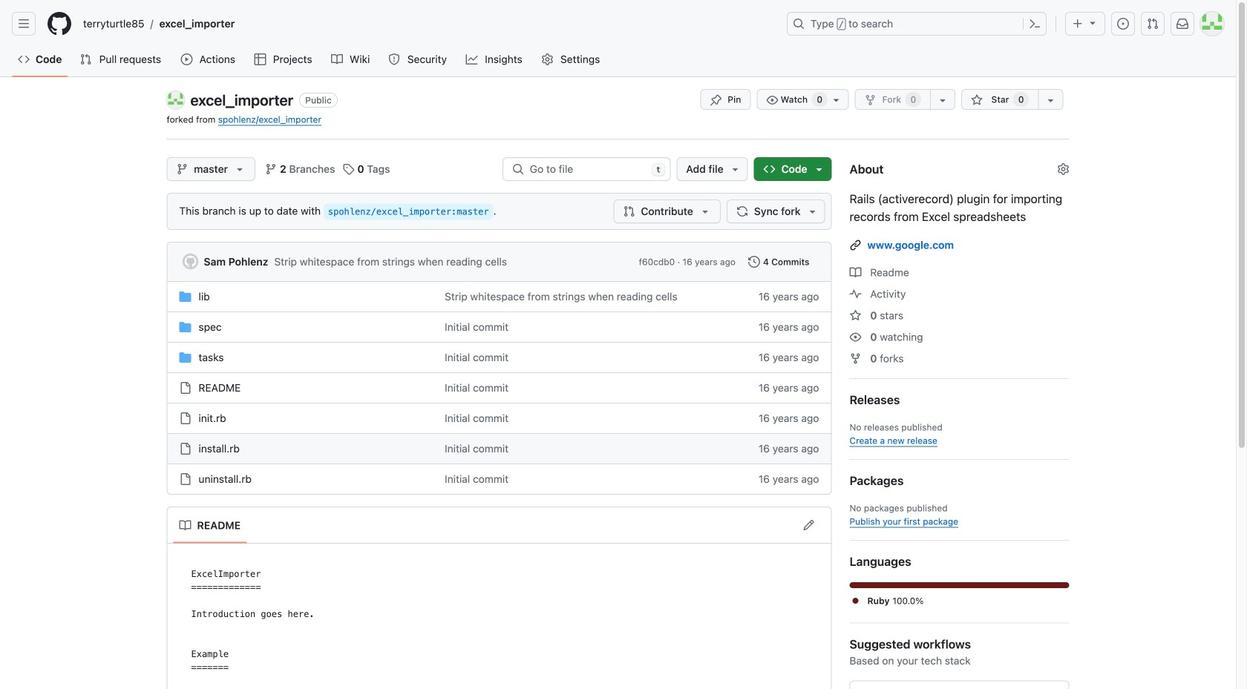 Task type: describe. For each thing, give the bounding box(es) containing it.
repo forked image
[[850, 353, 862, 365]]

star image
[[850, 310, 862, 322]]

search image
[[512, 163, 524, 175]]

owner avatar image
[[167, 91, 185, 109]]

1 git branch image from the left
[[176, 163, 188, 175]]

0 users starred this repository element
[[1013, 92, 1029, 107]]

link image
[[850, 239, 862, 251]]

1 horizontal spatial git pull request image
[[623, 206, 635, 218]]

add this repository to a list image
[[1045, 94, 1057, 106]]

notifications image
[[1177, 18, 1189, 30]]

see your forks of this repository image
[[937, 94, 949, 106]]

1 horizontal spatial code image
[[764, 163, 776, 175]]

tag image
[[343, 163, 355, 175]]

1 directory image from the top
[[179, 291, 191, 303]]

0 vertical spatial code image
[[18, 53, 30, 65]]

gear image
[[542, 53, 553, 65]]

3 directory image from the top
[[179, 352, 191, 364]]

command palette image
[[1029, 18, 1041, 30]]

0 vertical spatial git pull request image
[[1147, 18, 1159, 30]]

ruby 100.0 element
[[850, 583, 1070, 589]]

1 horizontal spatial triangle down image
[[1087, 17, 1099, 29]]

repo forked image
[[865, 94, 876, 106]]

1 vertical spatial book image
[[179, 520, 191, 532]]

issue opened image
[[1117, 18, 1129, 30]]

edit repository metadata image
[[1058, 163, 1070, 175]]

table image
[[254, 53, 266, 65]]

play image
[[181, 53, 193, 65]]

1 horizontal spatial book image
[[331, 53, 343, 65]]

book image
[[850, 267, 862, 279]]

shield image
[[388, 53, 400, 65]]



Task type: vqa. For each thing, say whether or not it's contained in the screenshot.
first Star this repository icon from the bottom
no



Task type: locate. For each thing, give the bounding box(es) containing it.
1 vertical spatial directory image
[[179, 322, 191, 333]]

git pull request image
[[1147, 18, 1159, 30], [80, 53, 92, 65], [623, 206, 635, 218]]

0 vertical spatial book image
[[331, 53, 343, 65]]

2 vertical spatial git pull request image
[[623, 206, 635, 218]]

git branch image
[[176, 163, 188, 175], [265, 163, 277, 175]]

1 vertical spatial git pull request image
[[80, 53, 92, 65]]

star image
[[971, 94, 983, 106]]

2 directory image from the top
[[179, 322, 191, 333]]

pin this repository to your profile image
[[710, 94, 722, 106]]

homepage image
[[48, 12, 71, 36]]

pulse image
[[850, 288, 862, 300]]

1 vertical spatial code image
[[764, 163, 776, 175]]

2 horizontal spatial git pull request image
[[1147, 18, 1159, 30]]

1 horizontal spatial eye image
[[850, 332, 862, 343]]

2 vertical spatial directory image
[[179, 352, 191, 364]]

book image
[[331, 53, 343, 65], [179, 520, 191, 532]]

0 horizontal spatial git pull request image
[[80, 53, 92, 65]]

0 vertical spatial eye image
[[767, 94, 778, 106]]

0 horizontal spatial git branch image
[[176, 163, 188, 175]]

0 horizontal spatial eye image
[[767, 94, 778, 106]]

dot fill image
[[850, 595, 862, 607]]

eye image
[[767, 94, 778, 106], [850, 332, 862, 343]]

history image
[[748, 256, 760, 268]]

triangle down image left sync image
[[699, 206, 711, 218]]

2 git branch image from the left
[[265, 163, 277, 175]]

0 vertical spatial triangle down image
[[1087, 17, 1099, 29]]

directory image
[[179, 291, 191, 303], [179, 322, 191, 333], [179, 352, 191, 364]]

0 horizontal spatial triangle down image
[[699, 206, 711, 218]]

graph image
[[466, 53, 478, 65]]

eye image right pin this repository to your profile image
[[767, 94, 778, 106]]

plus image
[[1072, 18, 1084, 30]]

sync image
[[736, 206, 748, 218]]

0 horizontal spatial book image
[[179, 520, 191, 532]]

0 vertical spatial directory image
[[179, 291, 191, 303]]

triangle down image
[[1087, 17, 1099, 29], [699, 206, 711, 218]]

triangle down image right plus icon
[[1087, 17, 1099, 29]]

1 vertical spatial eye image
[[850, 332, 862, 343]]

code image
[[18, 53, 30, 65], [764, 163, 776, 175]]

eye image up repo forked image
[[850, 332, 862, 343]]

list
[[77, 12, 778, 36]]

author image
[[183, 254, 198, 269]]

1 vertical spatial triangle down image
[[699, 206, 711, 218]]

triangle down image
[[234, 163, 246, 175], [730, 163, 741, 175], [813, 163, 825, 175], [807, 206, 819, 218]]

1 horizontal spatial git branch image
[[265, 163, 277, 175]]

edit file image
[[803, 520, 815, 532]]

0 horizontal spatial code image
[[18, 53, 30, 65]]



